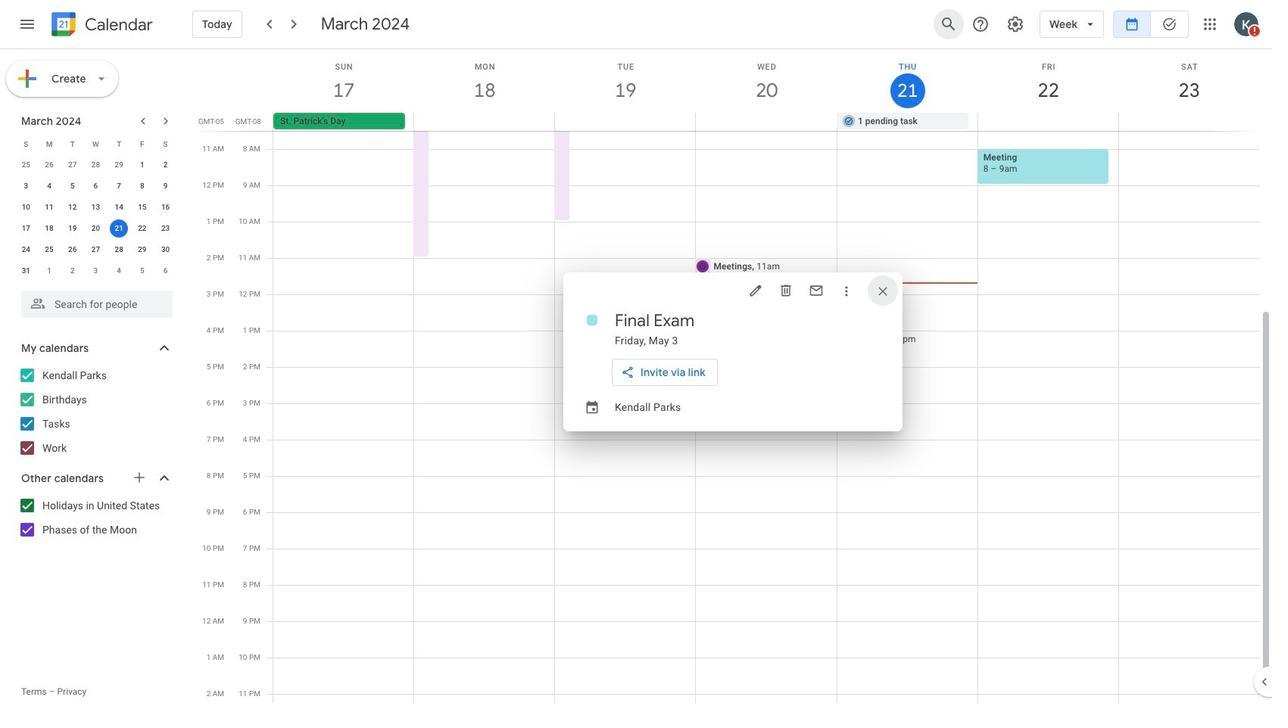 Task type: locate. For each thing, give the bounding box(es) containing it.
28 element
[[110, 241, 128, 259]]

None search field
[[0, 285, 188, 318]]

cell inside the march 2024 grid
[[107, 218, 131, 239]]

22 element
[[133, 220, 151, 238]]

1 vertical spatial heading
[[615, 310, 695, 331]]

february 28 element
[[87, 156, 105, 174]]

february 29 element
[[110, 156, 128, 174]]

25 element
[[40, 241, 58, 259]]

1 horizontal spatial heading
[[615, 310, 695, 331]]

other calendars list
[[3, 494, 188, 542]]

april 4 element
[[110, 262, 128, 280]]

16 element
[[157, 198, 175, 217]]

april 3 element
[[87, 262, 105, 280]]

email event details image
[[809, 283, 824, 298]]

31 element
[[17, 262, 35, 280]]

heading
[[82, 16, 153, 34], [615, 310, 695, 331]]

26 element
[[63, 241, 82, 259]]

20 element
[[87, 220, 105, 238]]

5 element
[[63, 177, 82, 195]]

add other calendars image
[[132, 470, 147, 486]]

settings menu image
[[1007, 15, 1025, 33]]

0 vertical spatial heading
[[82, 16, 153, 34]]

main drawer image
[[18, 15, 36, 33]]

april 6 element
[[157, 262, 175, 280]]

15 element
[[133, 198, 151, 217]]

7 element
[[110, 177, 128, 195]]

6 element
[[87, 177, 105, 195]]

30 element
[[157, 241, 175, 259]]

grid
[[194, 49, 1273, 704]]

calendar element
[[48, 9, 153, 42]]

row group
[[14, 155, 177, 282]]

0 horizontal spatial heading
[[82, 16, 153, 34]]

my calendars list
[[3, 364, 188, 461]]

row
[[267, 113, 1273, 131], [14, 133, 177, 155], [14, 155, 177, 176], [14, 176, 177, 197], [14, 197, 177, 218], [14, 218, 177, 239], [14, 239, 177, 261], [14, 261, 177, 282]]

cell
[[414, 113, 555, 131], [555, 113, 696, 131], [696, 113, 837, 131], [978, 113, 1119, 131], [1119, 113, 1260, 131], [107, 218, 131, 239]]



Task type: describe. For each thing, give the bounding box(es) containing it.
12 element
[[63, 198, 82, 217]]

11 element
[[40, 198, 58, 217]]

21, today element
[[110, 220, 128, 238]]

april 2 element
[[63, 262, 82, 280]]

heading inside calendar element
[[82, 16, 153, 34]]

19 element
[[63, 220, 82, 238]]

february 25 element
[[17, 156, 35, 174]]

3 element
[[17, 177, 35, 195]]

10 element
[[17, 198, 35, 217]]

29 element
[[133, 241, 151, 259]]

9 element
[[157, 177, 175, 195]]

17 element
[[17, 220, 35, 238]]

2 element
[[157, 156, 175, 174]]

18 element
[[40, 220, 58, 238]]

april 1 element
[[40, 262, 58, 280]]

4 element
[[40, 177, 58, 195]]

14 element
[[110, 198, 128, 217]]

Search for people text field
[[30, 291, 164, 318]]

february 27 element
[[63, 156, 82, 174]]

1 element
[[133, 156, 151, 174]]

27 element
[[87, 241, 105, 259]]

24 element
[[17, 241, 35, 259]]

february 26 element
[[40, 156, 58, 174]]

13 element
[[87, 198, 105, 217]]

8 element
[[133, 177, 151, 195]]

march 2024 grid
[[14, 133, 177, 282]]

23 element
[[157, 220, 175, 238]]

delete event image
[[779, 283, 794, 298]]

april 5 element
[[133, 262, 151, 280]]



Task type: vqa. For each thing, say whether or not it's contained in the screenshot.
the top the Sat
no



